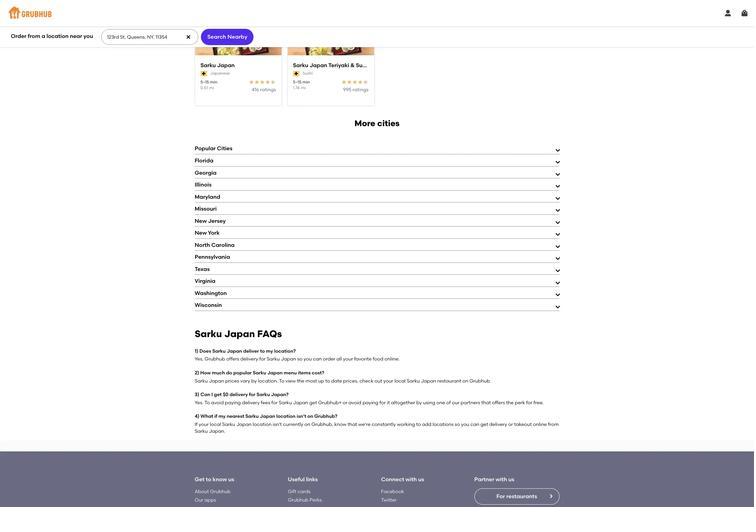 Task type: vqa. For each thing, say whether or not it's contained in the screenshot.
right image
yes



Task type: describe. For each thing, give the bounding box(es) containing it.
twitter
[[381, 497, 397, 503]]

416
[[252, 87, 259, 93]]

local inside 2) how much do popular sarku japan menu items cost? sarku japan prices vary by location. to view the most up to date prices, check out your local sarku japan restaurant on grubhub.
[[395, 378, 406, 384]]

delivery inside 4) what if my nearest sarku japan location isn't on grubhub? if your local sarku japan location isn't currently on grubhub, know that we're constantly working to add locations so you can get delivery or takeout online from sarku japan.
[[490, 422, 508, 427]]

more
[[355, 118, 376, 128]]

min for sarku japan
[[210, 80, 218, 84]]

us for connect with us
[[419, 476, 424, 483]]

useful
[[288, 476, 305, 483]]

1 horizontal spatial get
[[310, 400, 317, 406]]

svg image
[[724, 9, 733, 17]]

most
[[306, 378, 317, 384]]

sarku down japan?
[[279, 400, 292, 406]]

japan?
[[271, 392, 289, 398]]

japan down fees
[[260, 414, 275, 419]]

currently
[[283, 422, 304, 427]]

3)
[[195, 392, 199, 398]]

my inside 1) does sarku japan deliver to my location? yes, grubhub offers delivery for sarku japan so you can order all your favorite food online.
[[266, 348, 273, 354]]

using
[[423, 400, 436, 406]]

order
[[11, 33, 26, 39]]

our apps link
[[195, 497, 216, 503]]

partners
[[461, 400, 481, 406]]

working
[[397, 422, 415, 427]]

grubhub,
[[312, 422, 333, 427]]

the inside 3) can i get $0 delivery for sarku japan? yes. to avoid paying delivery fees for sarku japan get grubhub+ or avoid paying for it altogether by using one of our partners that offers the perk for free.
[[507, 400, 514, 406]]

if
[[195, 422, 198, 427]]

2 avoid from the left
[[349, 400, 362, 406]]

nearest
[[227, 414, 244, 419]]

jersey
[[208, 218, 226, 224]]

popular
[[195, 145, 216, 152]]

2)
[[195, 370, 199, 376]]

right image
[[549, 494, 554, 499]]

sarku up location. at the bottom left of page
[[253, 370, 266, 376]]

virginia
[[195, 278, 216, 284]]

it
[[387, 400, 390, 406]]

1 vertical spatial know
[[213, 476, 227, 483]]

with for connect
[[406, 476, 417, 483]]

new jersey
[[195, 218, 226, 224]]

japan left "deliver"
[[227, 348, 242, 354]]

1.74
[[293, 85, 300, 90]]

your inside 1) does sarku japan deliver to my location? yes, grubhub offers delivery for sarku japan so you can order all your favorite food online.
[[343, 356, 353, 362]]

2) how much do popular sarku japan menu items cost? sarku japan prices vary by location. to view the most up to date prices, check out your local sarku japan restaurant on grubhub.
[[195, 370, 492, 384]]

date
[[331, 378, 342, 384]]

gift cards link
[[288, 489, 311, 495]]

more cities
[[355, 118, 400, 128]]

yes.
[[195, 400, 204, 406]]

check
[[360, 378, 374, 384]]

to inside 3) can i get $0 delivery for sarku japan? yes. to avoid paying delivery fees for sarku japan get grubhub+ or avoid paying for it altogether by using one of our partners that offers the perk for free.
[[205, 400, 210, 406]]

sarku down nearest
[[222, 422, 235, 427]]

add
[[422, 422, 432, 427]]

search nearby button
[[201, 29, 254, 45]]

0 vertical spatial isn't
[[297, 414, 306, 419]]

fees
[[261, 400, 270, 406]]

one
[[437, 400, 445, 406]]

grubhub.
[[470, 378, 492, 384]]

416 ratings
[[252, 87, 276, 93]]

1) does sarku japan deliver to my location? yes, grubhub offers delivery for sarku japan so you can order all your favorite food online.
[[195, 348, 400, 362]]

popular
[[234, 370, 252, 376]]

all
[[337, 356, 342, 362]]

of
[[447, 400, 451, 406]]

main navigation navigation
[[0, 0, 755, 26]]

your inside 4) what if my nearest sarku japan location isn't on grubhub? if your local sarku japan location isn't currently on grubhub, know that we're constantly working to add locations so you can get delivery or takeout online from sarku japan.
[[199, 422, 209, 427]]

partner with us
[[475, 476, 515, 483]]

0 horizontal spatial location
[[47, 33, 69, 39]]

partner
[[475, 476, 495, 483]]

sarku japan teriyaki & sushi express
[[293, 62, 392, 68]]

locations
[[433, 422, 454, 427]]

sarku japan link
[[201, 62, 276, 69]]

for left free.
[[527, 400, 533, 406]]

for down vary
[[249, 392, 256, 398]]

japan left restaurant
[[421, 378, 437, 384]]

sushi inside sarku japan teriyaki & sushi express link
[[356, 62, 370, 68]]

0 horizontal spatial get
[[214, 392, 222, 398]]

japan down nearest
[[237, 422, 252, 427]]

grubhub?
[[315, 414, 338, 419]]

sarku down the if
[[195, 428, 208, 434]]

grubhub inside gift cards grubhub perks
[[288, 497, 309, 503]]

grubhub inside "about grubhub our apps"
[[210, 489, 231, 495]]

a
[[42, 33, 45, 39]]

restaurant
[[438, 378, 462, 384]]

how
[[200, 370, 211, 376]]

view
[[286, 378, 296, 384]]

get
[[195, 476, 205, 483]]

washington
[[195, 290, 227, 296]]

prices,
[[343, 378, 359, 384]]

delivery left fees
[[242, 400, 260, 406]]

carolina
[[211, 242, 235, 248]]

illinois
[[195, 181, 212, 188]]

sarku japan logo image
[[195, 12, 282, 55]]

cities
[[217, 145, 233, 152]]

the inside 2) how much do popular sarku japan menu items cost? sarku japan prices vary by location. to view the most up to date prices, check out your local sarku japan restaurant on grubhub.
[[297, 378, 305, 384]]

japan left teriyaki
[[310, 62, 327, 68]]

items
[[298, 370, 311, 376]]

japan.
[[209, 428, 225, 434]]

grubhub inside 1) does sarku japan deliver to my location? yes, grubhub offers delivery for sarku japan so you can order all your favorite food online.
[[205, 356, 225, 362]]

georgia
[[195, 169, 217, 176]]

1 vertical spatial svg image
[[186, 34, 191, 40]]

out
[[375, 378, 382, 384]]

order
[[323, 356, 336, 362]]

grubhub+
[[318, 400, 342, 406]]

sarku right nearest
[[246, 414, 259, 419]]

our
[[195, 497, 203, 503]]

4)
[[195, 414, 200, 419]]

vary
[[240, 378, 250, 384]]

pennsylvania
[[195, 254, 230, 260]]

facebook twitter
[[381, 489, 404, 503]]

so inside 1) does sarku japan deliver to my location? yes, grubhub offers delivery for sarku japan so you can order all your favorite food online.
[[297, 356, 303, 362]]

sarku right does
[[212, 348, 226, 354]]

yes,
[[195, 356, 204, 362]]

grubhub perks link
[[288, 497, 322, 503]]

1 vertical spatial on
[[308, 414, 313, 419]]

sarku japan
[[201, 62, 235, 68]]

for
[[497, 493, 505, 500]]

5–15 for sarku japan teriyaki & sushi express
[[293, 80, 302, 84]]

i
[[212, 392, 213, 398]]

get inside 4) what if my nearest sarku japan location isn't on grubhub? if your local sarku japan location isn't currently on grubhub, know that we're constantly working to add locations so you can get delivery or takeout online from sarku japan.
[[481, 422, 489, 427]]

1 vertical spatial sushi
[[303, 71, 313, 76]]

faqs
[[257, 328, 282, 339]]

can
[[201, 392, 210, 398]]

online.
[[385, 356, 400, 362]]

sarku down "location?"
[[267, 356, 280, 362]]

so inside 4) what if my nearest sarku japan location isn't on grubhub? if your local sarku japan location isn't currently on grubhub, know that we're constantly working to add locations so you can get delivery or takeout online from sarku japan.
[[455, 422, 460, 427]]

with for partner
[[496, 476, 507, 483]]

for restaurants link
[[475, 488, 560, 505]]

1 vertical spatial location
[[277, 414, 296, 419]]

japanese
[[210, 71, 230, 76]]

food
[[373, 356, 384, 362]]

much
[[212, 370, 225, 376]]

can inside 1) does sarku japan deliver to my location? yes, grubhub offers delivery for sarku japan so you can order all your favorite food online.
[[313, 356, 322, 362]]

you inside 4) what if my nearest sarku japan location isn't on grubhub? if your local sarku japan location isn't currently on grubhub, know that we're constantly working to add locations so you can get delivery or takeout online from sarku japan.
[[461, 422, 470, 427]]

mi for sarku japan teriyaki & sushi express
[[301, 85, 306, 90]]

popular cities
[[195, 145, 233, 152]]



Task type: locate. For each thing, give the bounding box(es) containing it.
min inside the 5–15 min 0.51 mi
[[210, 80, 218, 84]]

sarku japan teriyaki & sushi express logo image
[[288, 12, 374, 55]]

2 horizontal spatial us
[[509, 476, 515, 483]]

0 horizontal spatial ratings
[[260, 87, 276, 93]]

1 mi from the left
[[209, 85, 214, 90]]

new for new york
[[195, 230, 207, 236]]

local up japan.
[[210, 422, 221, 427]]

1 vertical spatial the
[[507, 400, 514, 406]]

order from a location near you
[[11, 33, 93, 39]]

sushi
[[356, 62, 370, 68], [303, 71, 313, 76]]

isn't
[[297, 414, 306, 419], [273, 422, 282, 427]]

deliver
[[243, 348, 259, 354]]

we're
[[359, 422, 371, 427]]

for up location. at the bottom left of page
[[260, 356, 266, 362]]

sarku up subscription pass image
[[201, 62, 216, 68]]

to left add
[[417, 422, 421, 427]]

2 horizontal spatial get
[[481, 422, 489, 427]]

star icon image
[[249, 79, 255, 85], [255, 79, 260, 85], [260, 79, 265, 85], [265, 79, 271, 85], [271, 79, 276, 85], [271, 79, 276, 85], [342, 79, 347, 85], [347, 79, 353, 85], [353, 79, 358, 85], [358, 79, 363, 85], [363, 79, 369, 85], [363, 79, 369, 85]]

search
[[207, 34, 226, 40]]

0 vertical spatial on
[[463, 378, 469, 384]]

0 horizontal spatial isn't
[[273, 422, 282, 427]]

1 horizontal spatial min
[[303, 80, 310, 84]]

or left takeout
[[509, 422, 513, 427]]

know up about grubhub link
[[213, 476, 227, 483]]

0 horizontal spatial your
[[199, 422, 209, 427]]

you right near
[[84, 33, 93, 39]]

local inside 4) what if my nearest sarku japan location isn't on grubhub? if your local sarku japan location isn't currently on grubhub, know that we're constantly working to add locations so you can get delivery or takeout online from sarku japan.
[[210, 422, 221, 427]]

you inside 1) does sarku japan deliver to my location? yes, grubhub offers delivery for sarku japan so you can order all your favorite food online.
[[304, 356, 312, 362]]

5–15 for sarku japan
[[201, 80, 209, 84]]

search nearby
[[207, 34, 248, 40]]

location right a
[[47, 33, 69, 39]]

0 vertical spatial from
[[28, 33, 40, 39]]

2 new from the top
[[195, 230, 207, 236]]

svg image right svg icon on the right top of the page
[[741, 9, 749, 17]]

min
[[210, 80, 218, 84], [303, 80, 310, 84]]

grubhub down gift cards link
[[288, 497, 309, 503]]

delivery down "deliver"
[[241, 356, 258, 362]]

5–15 inside the 5–15 min 0.51 mi
[[201, 80, 209, 84]]

japan down "much"
[[209, 378, 224, 384]]

grubhub down does
[[205, 356, 225, 362]]

1 vertical spatial grubhub
[[210, 489, 231, 495]]

north
[[195, 242, 210, 248]]

on up grubhub, at left
[[308, 414, 313, 419]]

can down the partners
[[471, 422, 480, 427]]

1 horizontal spatial know
[[335, 422, 347, 427]]

to inside 2) how much do popular sarku japan menu items cost? sarku japan prices vary by location. to view the most up to date prices, check out your local sarku japan restaurant on grubhub.
[[279, 378, 285, 384]]

1 us from the left
[[228, 476, 234, 483]]

from inside 4) what if my nearest sarku japan location isn't on grubhub? if your local sarku japan location isn't currently on grubhub, know that we're constantly working to add locations so you can get delivery or takeout online from sarku japan.
[[548, 422, 559, 427]]

1 horizontal spatial paying
[[363, 400, 379, 406]]

or inside 4) what if my nearest sarku japan location isn't on grubhub? if your local sarku japan location isn't currently on grubhub, know that we're constantly working to add locations so you can get delivery or takeout online from sarku japan.
[[509, 422, 513, 427]]

1 horizontal spatial with
[[496, 476, 507, 483]]

from right online
[[548, 422, 559, 427]]

2 horizontal spatial location
[[277, 414, 296, 419]]

0 vertical spatial the
[[297, 378, 305, 384]]

grubhub
[[205, 356, 225, 362], [210, 489, 231, 495], [288, 497, 309, 503]]

sarku up does
[[195, 328, 222, 339]]

0 vertical spatial you
[[84, 33, 93, 39]]

svg image
[[741, 9, 749, 17], [186, 34, 191, 40]]

do
[[226, 370, 232, 376]]

1 horizontal spatial us
[[419, 476, 424, 483]]

0 vertical spatial know
[[335, 422, 347, 427]]

0 horizontal spatial or
[[343, 400, 348, 406]]

mi for sarku japan
[[209, 85, 214, 90]]

offers left perk
[[492, 400, 505, 406]]

york
[[208, 230, 220, 236]]

japan inside 3) can i get $0 delivery for sarku japan? yes. to avoid paying delivery fees for sarku japan get grubhub+ or avoid paying for it altogether by using one of our partners that offers the perk for free.
[[293, 400, 308, 406]]

that inside 4) what if my nearest sarku japan location isn't on grubhub? if your local sarku japan location isn't currently on grubhub, know that we're constantly working to add locations so you can get delivery or takeout online from sarku japan.
[[348, 422, 357, 427]]

about grubhub our apps
[[195, 489, 231, 503]]

us up about grubhub link
[[228, 476, 234, 483]]

for right fees
[[272, 400, 278, 406]]

about grubhub link
[[195, 489, 231, 495]]

0 vertical spatial local
[[395, 378, 406, 384]]

location up currently on the left bottom of the page
[[277, 414, 296, 419]]

cost?
[[312, 370, 324, 376]]

1 avoid from the left
[[211, 400, 224, 406]]

0 vertical spatial location
[[47, 33, 69, 39]]

the left perk
[[507, 400, 514, 406]]

with right 'connect'
[[406, 476, 417, 483]]

for restaurants
[[497, 493, 538, 500]]

grubhub up apps
[[210, 489, 231, 495]]

altogether
[[391, 400, 416, 406]]

location down fees
[[253, 422, 272, 427]]

offers inside 1) does sarku japan deliver to my location? yes, grubhub offers delivery for sarku japan so you can order all your favorite food online.
[[227, 356, 239, 362]]

takeout
[[515, 422, 532, 427]]

or
[[343, 400, 348, 406], [509, 422, 513, 427]]

2 ratings from the left
[[353, 87, 369, 93]]

1 vertical spatial you
[[304, 356, 312, 362]]

that inside 3) can i get $0 delivery for sarku japan? yes. to avoid paying delivery fees for sarku japan get grubhub+ or avoid paying for it altogether by using one of our partners that offers the perk for free.
[[482, 400, 491, 406]]

paying down $0
[[225, 400, 241, 406]]

offers up do
[[227, 356, 239, 362]]

1 vertical spatial my
[[219, 414, 226, 419]]

0 horizontal spatial the
[[297, 378, 305, 384]]

for left the it
[[380, 400, 386, 406]]

0 vertical spatial svg image
[[741, 9, 749, 17]]

1 horizontal spatial by
[[417, 400, 422, 406]]

us
[[228, 476, 234, 483], [419, 476, 424, 483], [509, 476, 515, 483]]

your right the if
[[199, 422, 209, 427]]

nearby
[[228, 34, 248, 40]]

japan up location. at the bottom left of page
[[268, 370, 283, 376]]

you
[[84, 33, 93, 39], [304, 356, 312, 362], [461, 422, 470, 427]]

know
[[335, 422, 347, 427], [213, 476, 227, 483]]

mi right 1.74 in the left of the page
[[301, 85, 306, 90]]

gift cards grubhub perks
[[288, 489, 322, 503]]

by right vary
[[251, 378, 257, 384]]

995 ratings
[[343, 87, 369, 93]]

$0
[[223, 392, 229, 398]]

0 vertical spatial offers
[[227, 356, 239, 362]]

connect with us
[[381, 476, 424, 483]]

1 vertical spatial local
[[210, 422, 221, 427]]

you right locations
[[461, 422, 470, 427]]

0 horizontal spatial avoid
[[211, 400, 224, 406]]

location?
[[274, 348, 296, 354]]

1 paying from the left
[[225, 400, 241, 406]]

1 vertical spatial isn't
[[273, 422, 282, 427]]

0 horizontal spatial with
[[406, 476, 417, 483]]

1 with from the left
[[406, 476, 417, 483]]

0 horizontal spatial local
[[210, 422, 221, 427]]

isn't up currently on the left bottom of the page
[[297, 414, 306, 419]]

ratings right 995
[[353, 87, 369, 93]]

new york
[[195, 230, 220, 236]]

can left 'order'
[[313, 356, 322, 362]]

0 vertical spatial new
[[195, 218, 207, 224]]

maryland
[[195, 194, 220, 200]]

to inside 4) what if my nearest sarku japan location isn't on grubhub? if your local sarku japan location isn't currently on grubhub, know that we're constantly working to add locations so you can get delivery or takeout online from sarku japan.
[[417, 422, 421, 427]]

up
[[318, 378, 324, 384]]

1 vertical spatial by
[[417, 400, 422, 406]]

0 horizontal spatial so
[[297, 356, 303, 362]]

your
[[343, 356, 353, 362], [384, 378, 394, 384], [199, 422, 209, 427]]

delivery inside 1) does sarku japan deliver to my location? yes, grubhub offers delivery for sarku japan so you can order all your favorite food online.
[[241, 356, 258, 362]]

0 horizontal spatial sushi
[[303, 71, 313, 76]]

on right currently on the left bottom of the page
[[305, 422, 311, 427]]

1 horizontal spatial so
[[455, 422, 460, 427]]

3) can i get $0 delivery for sarku japan? yes. to avoid paying delivery fees for sarku japan get grubhub+ or avoid paying for it altogether by using one of our partners that offers the perk for free.
[[195, 392, 544, 406]]

1 horizontal spatial ratings
[[353, 87, 369, 93]]

subscription pass image
[[201, 71, 207, 76]]

1 horizontal spatial avoid
[[349, 400, 362, 406]]

by inside 2) how much do popular sarku japan menu items cost? sarku japan prices vary by location. to view the most up to date prices, check out your local sarku japan restaurant on grubhub.
[[251, 378, 257, 384]]

1 horizontal spatial isn't
[[297, 414, 306, 419]]

2 paying from the left
[[363, 400, 379, 406]]

delivery left takeout
[[490, 422, 508, 427]]

1 vertical spatial offers
[[492, 400, 505, 406]]

1 horizontal spatial the
[[507, 400, 514, 406]]

that left the we're
[[348, 422, 357, 427]]

2 us from the left
[[419, 476, 424, 483]]

1 horizontal spatial sushi
[[356, 62, 370, 68]]

local right out
[[395, 378, 406, 384]]

does
[[200, 348, 211, 354]]

twitter link
[[381, 497, 397, 503]]

or right grubhub+
[[343, 400, 348, 406]]

2 vertical spatial grubhub
[[288, 497, 309, 503]]

1 horizontal spatial to
[[279, 378, 285, 384]]

0 vertical spatial can
[[313, 356, 322, 362]]

2 vertical spatial you
[[461, 422, 470, 427]]

cards
[[298, 489, 311, 495]]

from left a
[[28, 33, 40, 39]]

to right 'get'
[[206, 476, 212, 483]]

delivery right $0
[[230, 392, 248, 398]]

constantly
[[372, 422, 396, 427]]

0 vertical spatial to
[[279, 378, 285, 384]]

5–15 min 1.74 mi
[[293, 80, 310, 90]]

get to know us
[[195, 476, 234, 483]]

can inside 4) what if my nearest sarku japan location isn't on grubhub? if your local sarku japan location isn't currently on grubhub, know that we're constantly working to add locations so you can get delivery or takeout online from sarku japan.
[[471, 422, 480, 427]]

so right locations
[[455, 422, 460, 427]]

0 horizontal spatial 5–15
[[201, 80, 209, 84]]

ratings right 416
[[260, 87, 276, 93]]

1 vertical spatial or
[[509, 422, 513, 427]]

0 horizontal spatial mi
[[209, 85, 214, 90]]

sarku up the altogether
[[407, 378, 420, 384]]

0 vertical spatial or
[[343, 400, 348, 406]]

to right up
[[326, 378, 330, 384]]

sarku
[[201, 62, 216, 68], [293, 62, 309, 68], [195, 328, 222, 339], [212, 348, 226, 354], [267, 356, 280, 362], [253, 370, 266, 376], [195, 378, 208, 384], [407, 378, 420, 384], [257, 392, 270, 398], [279, 400, 292, 406], [246, 414, 259, 419], [222, 422, 235, 427], [195, 428, 208, 434]]

1 horizontal spatial you
[[304, 356, 312, 362]]

2 5–15 from the left
[[293, 80, 302, 84]]

0 vertical spatial my
[[266, 348, 273, 354]]

you up items
[[304, 356, 312, 362]]

1)
[[195, 348, 198, 354]]

facebook
[[381, 489, 404, 495]]

1 horizontal spatial mi
[[301, 85, 306, 90]]

1 horizontal spatial your
[[343, 356, 353, 362]]

japan down "location?"
[[281, 356, 296, 362]]

0 vertical spatial sushi
[[356, 62, 370, 68]]

1 horizontal spatial offers
[[492, 400, 505, 406]]

teriyaki
[[329, 62, 349, 68]]

so up items
[[297, 356, 303, 362]]

1 new from the top
[[195, 218, 207, 224]]

new up north
[[195, 230, 207, 236]]

1 vertical spatial from
[[548, 422, 559, 427]]

0 vertical spatial get
[[214, 392, 222, 398]]

about
[[195, 489, 209, 495]]

texas
[[195, 266, 210, 272]]

your inside 2) how much do popular sarku japan menu items cost? sarku japan prices vary by location. to view the most up to date prices, check out your local sarku japan restaurant on grubhub.
[[384, 378, 394, 384]]

sushi right &
[[356, 62, 370, 68]]

1 min from the left
[[210, 80, 218, 84]]

delivery
[[241, 356, 258, 362], [230, 392, 248, 398], [242, 400, 260, 406], [490, 422, 508, 427]]

your right all
[[343, 356, 353, 362]]

1 horizontal spatial can
[[471, 422, 480, 427]]

sushi right subscription pass icon
[[303, 71, 313, 76]]

isn't left currently on the left bottom of the page
[[273, 422, 282, 427]]

know down grubhub?
[[335, 422, 347, 427]]

wisconsin
[[195, 302, 222, 308]]

missouri
[[195, 206, 217, 212]]

to inside 2) how much do popular sarku japan menu items cost? sarku japan prices vary by location. to view the most up to date prices, check out your local sarku japan restaurant on grubhub.
[[326, 378, 330, 384]]

my inside 4) what if my nearest sarku japan location isn't on grubhub? if your local sarku japan location isn't currently on grubhub, know that we're constantly working to add locations so you can get delivery or takeout online from sarku japan.
[[219, 414, 226, 419]]

min for sarku japan teriyaki & sushi express
[[303, 80, 310, 84]]

1 horizontal spatial my
[[266, 348, 273, 354]]

us up for restaurants
[[509, 476, 515, 483]]

svg image inside main navigation navigation
[[741, 9, 749, 17]]

0 vertical spatial by
[[251, 378, 257, 384]]

sarku up subscription pass icon
[[293, 62, 309, 68]]

connect
[[381, 476, 405, 483]]

0 horizontal spatial offers
[[227, 356, 239, 362]]

ratings for sarku japan
[[260, 87, 276, 93]]

2 horizontal spatial you
[[461, 422, 470, 427]]

0 horizontal spatial can
[[313, 356, 322, 362]]

offers inside 3) can i get $0 delivery for sarku japan? yes. to avoid paying delivery fees for sarku japan get grubhub+ or avoid paying for it altogether by using one of our partners that offers the perk for free.
[[492, 400, 505, 406]]

with right "partner"
[[496, 476, 507, 483]]

1 horizontal spatial local
[[395, 378, 406, 384]]

japan up "deliver"
[[224, 328, 255, 339]]

sarku down '2)'
[[195, 378, 208, 384]]

svg image left search
[[186, 34, 191, 40]]

995
[[343, 87, 352, 93]]

get
[[214, 392, 222, 398], [310, 400, 317, 406], [481, 422, 489, 427]]

1 vertical spatial your
[[384, 378, 394, 384]]

us for partner with us
[[509, 476, 515, 483]]

mi
[[209, 85, 214, 90], [301, 85, 306, 90]]

that
[[482, 400, 491, 406], [348, 422, 357, 427]]

that right the partners
[[482, 400, 491, 406]]

2 mi from the left
[[301, 85, 306, 90]]

us right 'connect'
[[419, 476, 424, 483]]

new down missouri
[[195, 218, 207, 224]]

japan up currently on the left bottom of the page
[[293, 400, 308, 406]]

to left "view"
[[279, 378, 285, 384]]

can
[[313, 356, 322, 362], [471, 422, 480, 427]]

avoid down i at bottom left
[[211, 400, 224, 406]]

2 min from the left
[[303, 80, 310, 84]]

0 horizontal spatial by
[[251, 378, 257, 384]]

0 horizontal spatial to
[[205, 400, 210, 406]]

1 vertical spatial get
[[310, 400, 317, 406]]

sarku japan teriyaki & sushi express link
[[293, 62, 392, 69]]

new for new jersey
[[195, 218, 207, 224]]

5–15 up 0.51
[[201, 80, 209, 84]]

Search Address search field
[[101, 30, 198, 44]]

location
[[47, 33, 69, 39], [277, 414, 296, 419], [253, 422, 272, 427]]

0 horizontal spatial you
[[84, 33, 93, 39]]

the down items
[[297, 378, 305, 384]]

1 vertical spatial new
[[195, 230, 207, 236]]

min inside 5–15 min 1.74 mi
[[303, 80, 310, 84]]

on inside 2) how much do popular sarku japan menu items cost? sarku japan prices vary by location. to view the most up to date prices, check out your local sarku japan restaurant on grubhub.
[[463, 378, 469, 384]]

0 horizontal spatial know
[[213, 476, 227, 483]]

1 horizontal spatial or
[[509, 422, 513, 427]]

0 horizontal spatial svg image
[[186, 34, 191, 40]]

express
[[372, 62, 392, 68]]

prices
[[225, 378, 239, 384]]

1 horizontal spatial 5–15
[[293, 80, 302, 84]]

or inside 3) can i get $0 delivery for sarku japan? yes. to avoid paying delivery fees for sarku japan get grubhub+ or avoid paying for it altogether by using one of our partners that offers the perk for free.
[[343, 400, 348, 406]]

near
[[70, 33, 82, 39]]

1 horizontal spatial that
[[482, 400, 491, 406]]

0 horizontal spatial from
[[28, 33, 40, 39]]

0 horizontal spatial paying
[[225, 400, 241, 406]]

on left the grubhub.
[[463, 378, 469, 384]]

avoid down prices,
[[349, 400, 362, 406]]

online
[[533, 422, 547, 427]]

5–15 up 1.74 in the left of the page
[[293, 80, 302, 84]]

from
[[28, 33, 40, 39], [548, 422, 559, 427]]

0 horizontal spatial that
[[348, 422, 357, 427]]

mi right 0.51
[[209, 85, 214, 90]]

2 horizontal spatial your
[[384, 378, 394, 384]]

by left using
[[417, 400, 422, 406]]

1 vertical spatial to
[[205, 400, 210, 406]]

1 ratings from the left
[[260, 87, 276, 93]]

for inside 1) does sarku japan deliver to my location? yes, grubhub offers delivery for sarku japan so you can order all your favorite food online.
[[260, 356, 266, 362]]

mi inside the 5–15 min 0.51 mi
[[209, 85, 214, 90]]

subscription pass image
[[293, 71, 300, 76]]

1 horizontal spatial from
[[548, 422, 559, 427]]

1 vertical spatial so
[[455, 422, 460, 427]]

my left "location?"
[[266, 348, 273, 354]]

0 vertical spatial that
[[482, 400, 491, 406]]

2 vertical spatial get
[[481, 422, 489, 427]]

2 vertical spatial location
[[253, 422, 272, 427]]

1 5–15 from the left
[[201, 80, 209, 84]]

2 with from the left
[[496, 476, 507, 483]]

mi inside 5–15 min 1.74 mi
[[301, 85, 306, 90]]

0 horizontal spatial us
[[228, 476, 234, 483]]

my right if
[[219, 414, 226, 419]]

sarku japan faqs
[[195, 328, 282, 339]]

to inside 1) does sarku japan deliver to my location? yes, grubhub offers delivery for sarku japan so you can order all your favorite food online.
[[260, 348, 265, 354]]

0 horizontal spatial min
[[210, 80, 218, 84]]

0 vertical spatial so
[[297, 356, 303, 362]]

5–15 inside 5–15 min 1.74 mi
[[293, 80, 302, 84]]

gift
[[288, 489, 297, 495]]

2 vertical spatial on
[[305, 422, 311, 427]]

&
[[351, 62, 355, 68]]

3 us from the left
[[509, 476, 515, 483]]

to right yes.
[[205, 400, 210, 406]]

location.
[[258, 378, 278, 384]]

1 horizontal spatial svg image
[[741, 9, 749, 17]]

sarku up fees
[[257, 392, 270, 398]]

know inside 4) what if my nearest sarku japan location isn't on grubhub? if your local sarku japan location isn't currently on grubhub, know that we're constantly working to add locations so you can get delivery or takeout online from sarku japan.
[[335, 422, 347, 427]]

japan up japanese
[[217, 62, 235, 68]]

your right out
[[384, 378, 394, 384]]

paying left the it
[[363, 400, 379, 406]]

to right "deliver"
[[260, 348, 265, 354]]

ratings for sarku japan teriyaki & sushi express
[[353, 87, 369, 93]]

local
[[395, 378, 406, 384], [210, 422, 221, 427]]

by inside 3) can i get $0 delivery for sarku japan? yes. to avoid paying delivery fees for sarku japan get grubhub+ or avoid paying for it altogether by using one of our partners that offers the perk for free.
[[417, 400, 422, 406]]



